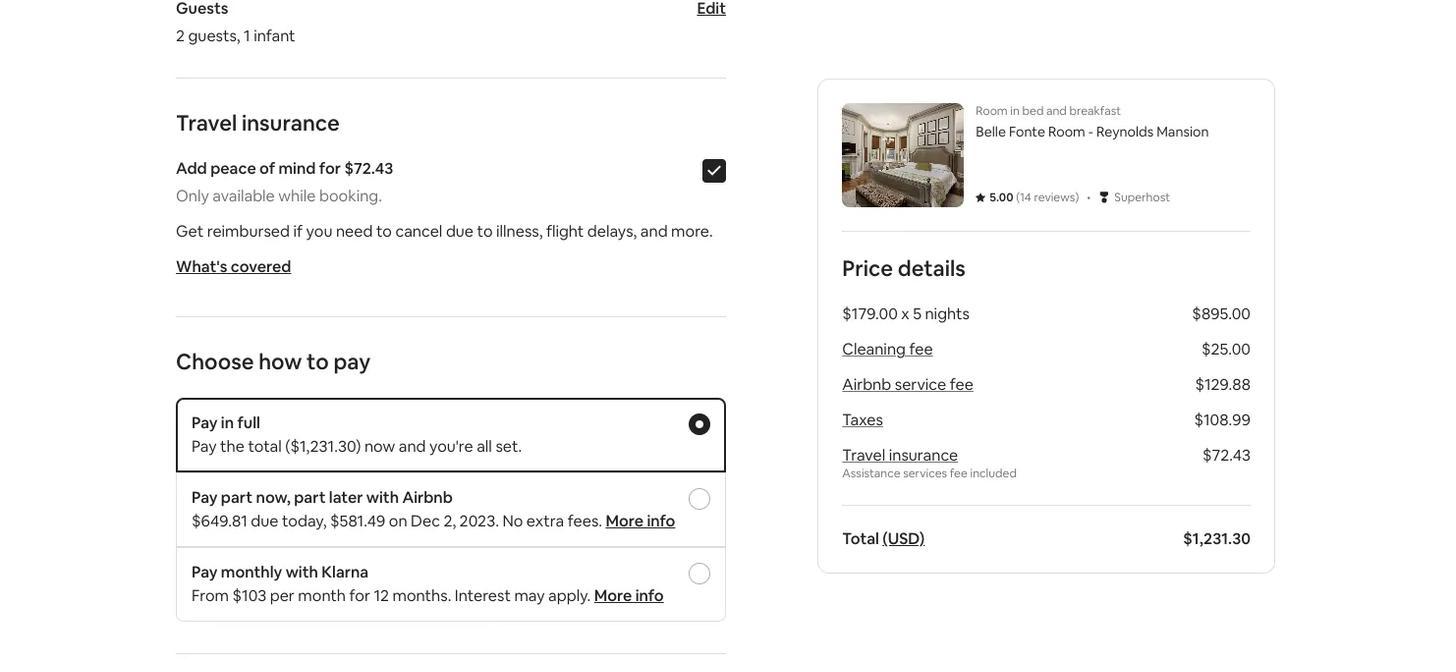 Task type: vqa. For each thing, say whether or not it's contained in the screenshot.
On:'s ACTIVITY
no



Task type: describe. For each thing, give the bounding box(es) containing it.
infant
[[254, 26, 295, 46]]

month
[[298, 586, 346, 606]]

more info button for pay part now, part later with airbnb $649.81 due today,  $581.49 on dec 2, 2023. no extra fees. more info
[[606, 511, 676, 532]]

(usd) button
[[883, 529, 925, 549]]

0 vertical spatial room
[[976, 103, 1008, 119]]

bed
[[1023, 103, 1044, 119]]

need
[[336, 221, 373, 242]]

reviews
[[1035, 190, 1076, 205]]

$103
[[233, 586, 267, 606]]

$108.99
[[1195, 410, 1251, 431]]

pay for pay part now, part later with airbnb $649.81 due today,  $581.49 on dec 2, 2023. no extra fees. more info
[[192, 488, 218, 508]]

x
[[902, 304, 910, 324]]

illness,
[[496, 221, 543, 242]]

cleaning fee button
[[843, 339, 933, 360]]

no
[[503, 511, 523, 532]]

1 horizontal spatial $72.43
[[1203, 445, 1251, 466]]

-
[[1089, 123, 1094, 141]]

taxes
[[843, 410, 884, 431]]

($1,231.30)
[[285, 436, 361, 457]]

belle
[[976, 123, 1007, 141]]

add
[[176, 158, 207, 179]]

with inside pay part now, part later with airbnb $649.81 due today,  $581.49 on dec 2, 2023. no extra fees. more info
[[366, 488, 399, 508]]

$72.43 inside add peace of mind for $72.43 only available while booking.
[[344, 158, 393, 179]]

airbnb service fee button
[[843, 375, 974, 395]]

set.
[[496, 436, 522, 457]]

12
[[374, 586, 389, 606]]

total
[[843, 529, 880, 549]]

klarna
[[322, 562, 369, 583]]

in for room
[[1011, 103, 1020, 119]]

full
[[237, 413, 260, 433]]

taxes button
[[843, 410, 884, 431]]

get reimbursed if you need to cancel due to illness, flight delays, and more.
[[176, 221, 713, 242]]

in for pay
[[221, 413, 234, 433]]

5
[[913, 304, 922, 324]]

$895.00
[[1193, 304, 1251, 324]]

1 horizontal spatial room
[[1049, 123, 1086, 141]]

and inside "pay in full pay the total ($1,231.30) now and you're all set."
[[399, 436, 426, 457]]

breakfast
[[1070, 103, 1122, 119]]

pay part now, part later with airbnb $649.81 due today,  $581.49 on dec 2, 2023. no extra fees. more info
[[192, 488, 676, 532]]

0 vertical spatial fee
[[910, 339, 933, 360]]

only
[[176, 186, 209, 206]]

airbnb service fee
[[843, 375, 974, 395]]

5.00
[[990, 190, 1014, 205]]

months.
[[393, 586, 452, 606]]

guests,
[[188, 26, 240, 46]]

info inside pay monthly with klarna from $103 per month for 12 months. interest may apply. more info
[[636, 586, 664, 606]]

on
[[389, 511, 408, 532]]

2
[[176, 26, 185, 46]]

available
[[213, 186, 275, 206]]

how
[[259, 348, 302, 375]]

cancel
[[396, 221, 443, 242]]

0 vertical spatial insurance
[[242, 109, 340, 137]]

flight
[[546, 221, 584, 242]]

2,
[[444, 511, 456, 532]]

assistance
[[843, 466, 901, 482]]

due inside pay part now, part later with airbnb $649.81 due today,  $581.49 on dec 2, 2023. no extra fees. more info
[[251, 511, 279, 532]]

for inside add peace of mind for $72.43 only available while booking.
[[319, 158, 341, 179]]

fonte
[[1010, 123, 1046, 141]]

interest
[[455, 586, 511, 606]]

(usd)
[[883, 529, 925, 549]]

fee for services
[[950, 466, 968, 482]]

0 horizontal spatial to
[[307, 348, 329, 375]]

nights
[[925, 304, 970, 324]]

$1,231.30
[[1184, 529, 1251, 549]]

price details
[[843, 255, 966, 282]]

pay for pay monthly with klarna from $103 per month for 12 months. interest may apply. more info
[[192, 562, 218, 583]]

2 pay from the top
[[192, 436, 217, 457]]

superhost
[[1115, 190, 1171, 205]]

1 horizontal spatial to
[[376, 221, 392, 242]]

today,
[[282, 511, 327, 532]]

more inside pay monthly with klarna from $103 per month for 12 months. interest may apply. more info
[[594, 586, 632, 606]]

may
[[515, 586, 545, 606]]

fees.
[[568, 511, 603, 532]]

pay monthly with klarna from $103 per month for 12 months. interest may apply. more info
[[192, 562, 664, 606]]

reynolds
[[1097, 123, 1154, 141]]

$179.00 x 5 nights
[[843, 304, 970, 324]]

all
[[477, 436, 492, 457]]

1 horizontal spatial airbnb
[[843, 375, 892, 395]]

extra
[[527, 511, 564, 532]]

for inside pay monthly with klarna from $103 per month for 12 months. interest may apply. more info
[[349, 586, 371, 606]]

pay in full pay the total ($1,231.30) now and you're all set.
[[192, 413, 522, 457]]

if
[[293, 221, 303, 242]]

•
[[1087, 187, 1091, 207]]

assistance services fee included
[[843, 466, 1017, 482]]

$581.49
[[330, 511, 386, 532]]

service
[[895, 375, 947, 395]]



Task type: locate. For each thing, give the bounding box(es) containing it.
1 horizontal spatial for
[[349, 586, 371, 606]]

pay up from
[[192, 562, 218, 583]]

$649.81
[[192, 511, 248, 532]]

1 vertical spatial travel
[[843, 445, 886, 466]]

booking.
[[319, 186, 382, 206]]

reimbursed
[[207, 221, 290, 242]]

due down now, at the left bottom
[[251, 511, 279, 532]]

1 part from the left
[[221, 488, 253, 508]]

what's covered button
[[176, 257, 291, 277]]

mansion
[[1157, 123, 1209, 141]]

you're
[[430, 436, 474, 457]]

1 pay from the top
[[192, 413, 218, 433]]

details
[[898, 255, 966, 282]]

travel insurance up of at the left top of page
[[176, 109, 340, 137]]

0 horizontal spatial insurance
[[242, 109, 340, 137]]

5.00 ( 14 reviews )
[[990, 190, 1080, 205]]

in inside room in bed and breakfast belle fonte room - reynolds mansion
[[1011, 103, 1020, 119]]

0 horizontal spatial due
[[251, 511, 279, 532]]

1 vertical spatial and
[[641, 221, 668, 242]]

airbnb up dec on the bottom left of the page
[[402, 488, 453, 508]]

0 horizontal spatial room
[[976, 103, 1008, 119]]

monthly
[[221, 562, 282, 583]]

0 vertical spatial more
[[606, 511, 644, 532]]

$179.00
[[843, 304, 898, 324]]

now
[[365, 436, 395, 457]]

2 horizontal spatial to
[[477, 221, 493, 242]]

0 horizontal spatial in
[[221, 413, 234, 433]]

fee for service
[[950, 375, 974, 395]]

airbnb inside pay part now, part later with airbnb $649.81 due today,  $581.49 on dec 2, 2023. no extra fees. more info
[[402, 488, 453, 508]]

room
[[976, 103, 1008, 119], [1049, 123, 1086, 141]]

info inside pay part now, part later with airbnb $649.81 due today,  $581.49 on dec 2, 2023. no extra fees. more info
[[647, 511, 676, 532]]

1 vertical spatial insurance
[[889, 445, 959, 466]]

1 horizontal spatial with
[[366, 488, 399, 508]]

$129.88
[[1196, 375, 1251, 395]]

1 horizontal spatial travel
[[843, 445, 886, 466]]

and
[[1047, 103, 1067, 119], [641, 221, 668, 242], [399, 436, 426, 457]]

more info button
[[606, 511, 676, 532], [594, 586, 664, 606]]

0 vertical spatial in
[[1011, 103, 1020, 119]]

total (usd)
[[843, 529, 925, 549]]

None radio
[[689, 414, 711, 435], [689, 489, 711, 510], [689, 563, 711, 585], [689, 414, 711, 435], [689, 489, 711, 510], [689, 563, 711, 585]]

now,
[[256, 488, 291, 508]]

0 vertical spatial $72.43
[[344, 158, 393, 179]]

airbnb
[[843, 375, 892, 395], [402, 488, 453, 508]]

for left 12
[[349, 586, 371, 606]]

1 vertical spatial airbnb
[[402, 488, 453, 508]]

later
[[329, 488, 363, 508]]

0 vertical spatial and
[[1047, 103, 1067, 119]]

more info button right apply. at the left bottom
[[594, 586, 664, 606]]

travel down the "taxes"
[[843, 445, 886, 466]]

1 vertical spatial info
[[636, 586, 664, 606]]

pay for pay in full pay the total ($1,231.30) now and you're all set.
[[192, 413, 218, 433]]

what's covered
[[176, 257, 291, 277]]

fee right service
[[950, 375, 974, 395]]

price
[[843, 255, 894, 282]]

to left pay
[[307, 348, 329, 375]]

2 part from the left
[[294, 488, 326, 508]]

you
[[306, 221, 333, 242]]

1 vertical spatial due
[[251, 511, 279, 532]]

with up on
[[366, 488, 399, 508]]

0 horizontal spatial with
[[286, 562, 318, 583]]

to left illness,
[[477, 221, 493, 242]]

1 vertical spatial in
[[221, 413, 234, 433]]

1 horizontal spatial due
[[446, 221, 474, 242]]

0 horizontal spatial part
[[221, 488, 253, 508]]

2 horizontal spatial and
[[1047, 103, 1067, 119]]

and right bed at the right top of page
[[1047, 103, 1067, 119]]

1 vertical spatial $72.43
[[1203, 445, 1251, 466]]

info
[[647, 511, 676, 532], [636, 586, 664, 606]]

travel insurance button
[[843, 445, 959, 466]]

total
[[248, 436, 282, 457]]

more right fees.
[[606, 511, 644, 532]]

more info button for pay monthly with klarna from $103 per month for 12 months. interest may apply. more info
[[594, 586, 664, 606]]

part
[[221, 488, 253, 508], [294, 488, 326, 508]]

1 horizontal spatial insurance
[[889, 445, 959, 466]]

1 vertical spatial fee
[[950, 375, 974, 395]]

$25.00
[[1202, 339, 1251, 360]]

travel insurance down the "taxes"
[[843, 445, 959, 466]]

peace
[[210, 158, 256, 179]]

1 horizontal spatial travel insurance
[[843, 445, 959, 466]]

pay inside pay part now, part later with airbnb $649.81 due today,  $581.49 on dec 2, 2023. no extra fees. more info
[[192, 488, 218, 508]]

2 guests, 1 infant
[[176, 26, 295, 46]]

1 vertical spatial for
[[349, 586, 371, 606]]

0 vertical spatial more info button
[[606, 511, 676, 532]]

to right need at the top left
[[376, 221, 392, 242]]

cleaning
[[843, 339, 906, 360]]

pay up $649.81
[[192, 488, 218, 508]]

0 vertical spatial travel
[[176, 109, 237, 137]]

info right fees.
[[647, 511, 676, 532]]

1 horizontal spatial and
[[641, 221, 668, 242]]

1 horizontal spatial in
[[1011, 103, 1020, 119]]

1
[[244, 26, 250, 46]]

more info button right fees.
[[606, 511, 676, 532]]

delays,
[[588, 221, 637, 242]]

3 pay from the top
[[192, 488, 218, 508]]

1 vertical spatial more
[[594, 586, 632, 606]]

per
[[270, 586, 295, 606]]

and right now
[[399, 436, 426, 457]]

1 horizontal spatial part
[[294, 488, 326, 508]]

in inside "pay in full pay the total ($1,231.30) now and you're all set."
[[221, 413, 234, 433]]

choose
[[176, 348, 254, 375]]

0 vertical spatial info
[[647, 511, 676, 532]]

with inside pay monthly with klarna from $103 per month for 12 months. interest may apply. more info
[[286, 562, 318, 583]]

part up $649.81
[[221, 488, 253, 508]]

more right apply. at the left bottom
[[594, 586, 632, 606]]

for
[[319, 158, 341, 179], [349, 586, 371, 606]]

more.
[[671, 221, 713, 242]]

travel
[[176, 109, 237, 137], [843, 445, 886, 466]]

and left more.
[[641, 221, 668, 242]]

0 vertical spatial airbnb
[[843, 375, 892, 395]]

fee right services
[[950, 466, 968, 482]]

to
[[376, 221, 392, 242], [477, 221, 493, 242], [307, 348, 329, 375]]

pay
[[334, 348, 371, 375]]

pay inside pay monthly with klarna from $103 per month for 12 months. interest may apply. more info
[[192, 562, 218, 583]]

2 vertical spatial fee
[[950, 466, 968, 482]]

1 vertical spatial with
[[286, 562, 318, 583]]

0 horizontal spatial travel
[[176, 109, 237, 137]]

room up belle
[[976, 103, 1008, 119]]

$72.43 down $108.99
[[1203, 445, 1251, 466]]

pay left the
[[192, 436, 217, 457]]

choose how to pay
[[176, 348, 371, 375]]

2 vertical spatial and
[[399, 436, 426, 457]]

4 pay from the top
[[192, 562, 218, 583]]

)
[[1076, 190, 1080, 205]]

due right cancel
[[446, 221, 474, 242]]

1 vertical spatial more info button
[[594, 586, 664, 606]]

get
[[176, 221, 204, 242]]

0 vertical spatial for
[[319, 158, 341, 179]]

in left full
[[221, 413, 234, 433]]

room in bed and breakfast belle fonte room - reynolds mansion
[[976, 103, 1209, 141]]

more inside pay part now, part later with airbnb $649.81 due today,  $581.49 on dec 2, 2023. no extra fees. more info
[[606, 511, 644, 532]]

in left bed at the right top of page
[[1011, 103, 1020, 119]]

0 horizontal spatial for
[[319, 158, 341, 179]]

info right apply. at the left bottom
[[636, 586, 664, 606]]

0 vertical spatial with
[[366, 488, 399, 508]]

while
[[278, 186, 316, 206]]

part up 'today,'
[[294, 488, 326, 508]]

insurance
[[242, 109, 340, 137], [889, 445, 959, 466]]

(
[[1017, 190, 1020, 205]]

room left -
[[1049, 123, 1086, 141]]

2023.
[[460, 511, 499, 532]]

of
[[260, 158, 275, 179]]

with
[[366, 488, 399, 508], [286, 562, 318, 583]]

travel up add
[[176, 109, 237, 137]]

0 horizontal spatial and
[[399, 436, 426, 457]]

add peace of mind for $72.43 only available while booking.
[[176, 158, 393, 206]]

1 vertical spatial travel insurance
[[843, 445, 959, 466]]

0 horizontal spatial airbnb
[[402, 488, 453, 508]]

1 vertical spatial room
[[1049, 123, 1086, 141]]

for right mind
[[319, 158, 341, 179]]

$72.43 up booking.
[[344, 158, 393, 179]]

apply.
[[549, 586, 591, 606]]

from
[[192, 586, 229, 606]]

14
[[1020, 190, 1032, 205]]

0 vertical spatial travel insurance
[[176, 109, 340, 137]]

dec
[[411, 511, 440, 532]]

in
[[1011, 103, 1020, 119], [221, 413, 234, 433]]

with up per on the left of page
[[286, 562, 318, 583]]

0 horizontal spatial travel insurance
[[176, 109, 340, 137]]

pay left full
[[192, 413, 218, 433]]

0 horizontal spatial $72.43
[[344, 158, 393, 179]]

0 vertical spatial due
[[446, 221, 474, 242]]

mind
[[279, 158, 316, 179]]

services
[[904, 466, 948, 482]]

and inside room in bed and breakfast belle fonte room - reynolds mansion
[[1047, 103, 1067, 119]]

airbnb up taxes button at the right bottom of the page
[[843, 375, 892, 395]]

fee up service
[[910, 339, 933, 360]]



